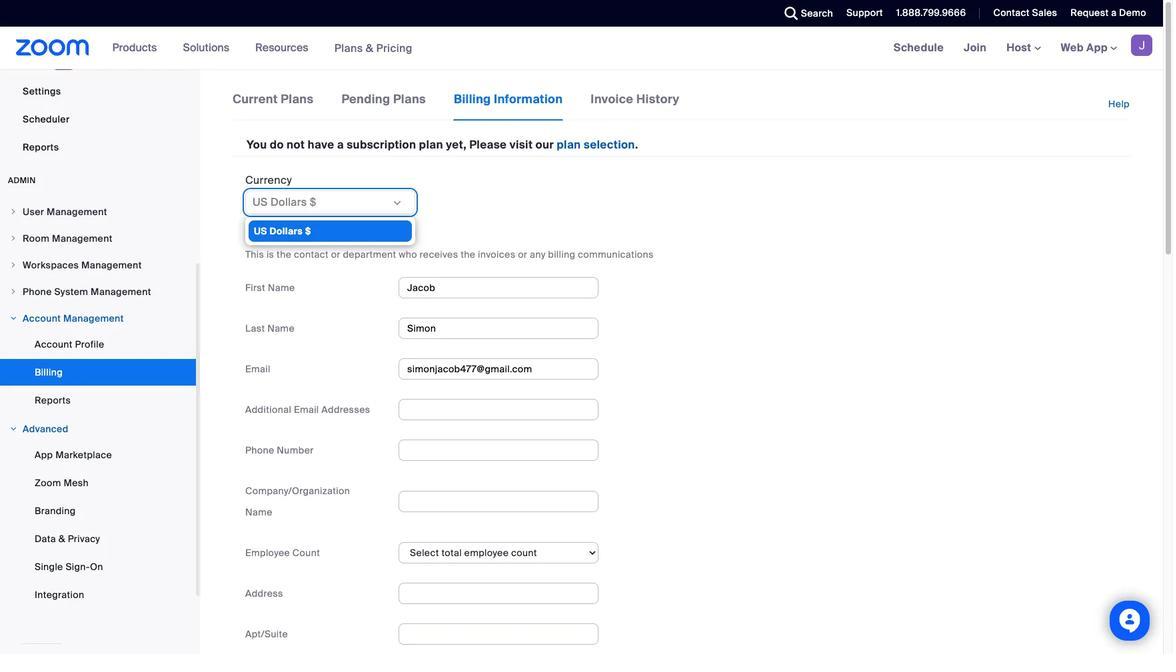 Task type: locate. For each thing, give the bounding box(es) containing it.
plans & pricing link
[[334, 41, 413, 55], [334, 41, 413, 55]]

0 horizontal spatial or
[[331, 249, 340, 261]]

history
[[636, 91, 679, 107]]

1 plan from the left
[[419, 137, 443, 152]]

us dollars $ inside "list box"
[[254, 225, 311, 237]]

dollars
[[271, 195, 307, 209], [270, 225, 303, 237]]

None text field
[[399, 277, 599, 299], [399, 318, 599, 339], [399, 440, 599, 461], [399, 491, 599, 513], [399, 583, 599, 604], [399, 624, 599, 645], [399, 277, 599, 299], [399, 318, 599, 339], [399, 440, 599, 461], [399, 491, 599, 513], [399, 583, 599, 604], [399, 624, 599, 645]]

invoice
[[591, 91, 633, 107]]

demo
[[1119, 7, 1146, 19]]

1 vertical spatial contact
[[281, 228, 323, 242]]

plan
[[419, 137, 443, 152], [557, 137, 581, 152]]

0 vertical spatial us dollars $
[[253, 195, 316, 209]]

profile picture image
[[1131, 35, 1152, 56]]

banner containing products
[[0, 27, 1163, 70]]

product information navigation
[[102, 27, 423, 70]]

phone
[[23, 286, 52, 298], [245, 445, 274, 457]]

settings
[[23, 85, 61, 97]]

selection
[[584, 137, 635, 152]]

first
[[245, 282, 265, 294]]

request
[[1071, 7, 1109, 19]]

reports up the advanced
[[35, 395, 71, 407]]

banner
[[0, 27, 1163, 70]]

account inside menu item
[[23, 313, 61, 325]]

1 vertical spatial phone
[[245, 445, 274, 457]]

0 horizontal spatial contact
[[281, 228, 323, 242]]

or down "us dollars $" "list box"
[[331, 249, 340, 261]]

management for room management
[[52, 233, 113, 245]]

host
[[1007, 41, 1034, 55]]

reports link down billing link
[[0, 387, 196, 414]]

0 vertical spatial reports link
[[0, 134, 196, 161]]

user management
[[23, 206, 107, 218]]

1 vertical spatial us dollars $
[[254, 225, 311, 237]]

us dollars $ down the currency on the left of the page
[[253, 195, 316, 209]]

any
[[530, 249, 546, 261]]

communications
[[578, 249, 654, 261]]

right image for workspaces
[[9, 261, 17, 269]]

0 vertical spatial app
[[1086, 41, 1108, 55]]

2 vertical spatial name
[[245, 507, 272, 519]]

right image for account
[[9, 315, 17, 323]]

single sign-on
[[35, 561, 103, 573]]

resources
[[255, 41, 308, 55]]

0 vertical spatial &
[[366, 41, 373, 55]]

right image left account management
[[9, 315, 17, 323]]

plan right our
[[557, 137, 581, 152]]

2 vertical spatial right image
[[9, 315, 17, 323]]

name for first name
[[268, 282, 295, 294]]

$
[[310, 195, 316, 209], [305, 225, 311, 237]]

billing down account profile
[[35, 367, 63, 379]]

1 vertical spatial right image
[[9, 235, 17, 243]]

contact sales link
[[983, 0, 1061, 27], [993, 7, 1057, 19]]

last name
[[245, 323, 295, 335]]

sales
[[1032, 7, 1057, 19]]

right image left system
[[9, 288, 17, 296]]

email right additional
[[294, 404, 319, 416]]

account management
[[23, 313, 124, 325]]

this
[[245, 249, 264, 261]]

0 vertical spatial account
[[23, 313, 61, 325]]

1 horizontal spatial the
[[461, 249, 476, 261]]

pending plans link
[[341, 91, 427, 119]]

us dollars $ list box
[[249, 221, 412, 242]]

right image left the advanced
[[9, 425, 17, 433]]

reports link down scheduler link
[[0, 134, 196, 161]]

0 vertical spatial $
[[310, 195, 316, 209]]

1 vertical spatial us
[[254, 225, 267, 237]]

app inside 'meetings' navigation
[[1086, 41, 1108, 55]]

yet,
[[446, 137, 467, 152]]

billing inside billing contact this is the contact or department who receives the invoices or any billing communications
[[245, 228, 278, 242]]

$ up "us dollars $" "list box"
[[310, 195, 316, 209]]

0 vertical spatial right image
[[9, 208, 17, 216]]

& inside product information navigation
[[366, 41, 373, 55]]

employee
[[245, 547, 290, 559]]

1.888.799.9666 button
[[886, 0, 969, 27], [896, 7, 966, 19]]

1 vertical spatial reports link
[[0, 387, 196, 414]]

$ up contact
[[305, 225, 311, 237]]

pending plans
[[342, 91, 426, 107]]

1 reports link from the top
[[0, 134, 196, 161]]

1 vertical spatial billing
[[245, 228, 278, 242]]

0 vertical spatial reports
[[23, 141, 59, 153]]

us dollars $
[[253, 195, 316, 209], [254, 225, 311, 237]]

right image for user
[[9, 208, 17, 216]]

0 horizontal spatial plan
[[419, 137, 443, 152]]

1 right image from the top
[[9, 261, 17, 269]]

a right have
[[337, 137, 344, 152]]

phone inside main content main content
[[245, 445, 274, 457]]

management up account management menu item
[[91, 286, 151, 298]]

last
[[245, 323, 265, 335]]

join link
[[954, 27, 997, 69]]

us dollars $ button
[[253, 195, 391, 211]]

additional email addresses
[[245, 404, 370, 416]]

0 horizontal spatial billing
[[35, 367, 63, 379]]

us
[[253, 195, 268, 209], [254, 225, 267, 237]]

1 horizontal spatial contact
[[993, 7, 1030, 19]]

dollars down the currency on the left of the page
[[271, 195, 307, 209]]

dollars up is
[[270, 225, 303, 237]]

phone system management menu item
[[0, 279, 196, 305]]

& inside the advanced "menu"
[[58, 533, 65, 545]]

0 horizontal spatial plans
[[281, 91, 314, 107]]

right image inside account management menu item
[[9, 315, 17, 323]]

phone inside menu item
[[23, 286, 52, 298]]

reports down scheduler
[[23, 141, 59, 153]]

plans for pending plans
[[393, 91, 426, 107]]

name right last
[[267, 323, 295, 335]]

0 vertical spatial email
[[245, 363, 270, 375]]

plan left yet,
[[419, 137, 443, 152]]

None text field
[[399, 359, 599, 380], [399, 399, 599, 421], [399, 359, 599, 380], [399, 399, 599, 421]]

us inside popup button
[[253, 195, 268, 209]]

0 vertical spatial right image
[[9, 261, 17, 269]]

us dollars $ up is
[[254, 225, 311, 237]]

contact
[[294, 249, 329, 261]]

request a demo link
[[1061, 0, 1163, 27], [1071, 7, 1146, 19]]

phone left 'number'
[[245, 445, 274, 457]]

phone system management
[[23, 286, 151, 298]]

plans
[[334, 41, 363, 55], [281, 91, 314, 107], [393, 91, 426, 107]]

management inside workspaces management menu item
[[81, 259, 142, 271]]

zoom logo image
[[16, 39, 89, 56]]

1 horizontal spatial a
[[1111, 7, 1117, 19]]

department
[[343, 249, 396, 261]]

0 horizontal spatial app
[[35, 449, 53, 461]]

user management menu item
[[0, 199, 196, 225]]

you
[[247, 137, 267, 152]]

integration
[[35, 589, 84, 601]]

a left "demo"
[[1111, 7, 1117, 19]]

0 vertical spatial billing
[[454, 91, 491, 107]]

name inside company/organization name
[[245, 507, 272, 519]]

not
[[287, 137, 305, 152]]

1 vertical spatial reports
[[35, 395, 71, 407]]

1 horizontal spatial app
[[1086, 41, 1108, 55]]

email down last
[[245, 363, 270, 375]]

branding link
[[0, 498, 196, 525]]

3 right image from the top
[[9, 425, 17, 433]]

0 horizontal spatial &
[[58, 533, 65, 545]]

contact left sales
[[993, 7, 1030, 19]]

1 horizontal spatial phone
[[245, 445, 274, 457]]

right image
[[9, 261, 17, 269], [9, 288, 17, 296], [9, 425, 17, 433]]

app down the advanced
[[35, 449, 53, 461]]

advanced menu item
[[0, 417, 196, 442]]

billing
[[548, 249, 575, 261]]

billing
[[454, 91, 491, 107], [245, 228, 278, 242], [35, 367, 63, 379]]

a inside main content
[[337, 137, 344, 152]]

right image inside workspaces management menu item
[[9, 261, 17, 269]]

& left pricing
[[366, 41, 373, 55]]

contact up contact
[[281, 228, 323, 242]]

number
[[277, 445, 314, 457]]

subscription
[[347, 137, 416, 152]]

0 vertical spatial dollars
[[271, 195, 307, 209]]

plans right pending
[[393, 91, 426, 107]]

web app
[[1061, 41, 1108, 55]]

account management menu
[[0, 331, 196, 415]]

support link
[[837, 0, 886, 27], [847, 7, 883, 19]]

right image inside room management menu item
[[9, 235, 17, 243]]

0 horizontal spatial a
[[337, 137, 344, 152]]

zoom mesh link
[[0, 470, 196, 497]]

plans & pricing
[[334, 41, 413, 55]]

billing information
[[454, 91, 563, 107]]

3 right image from the top
[[9, 315, 17, 323]]

right image inside the phone system management menu item
[[9, 288, 17, 296]]

email
[[245, 363, 270, 375], [294, 404, 319, 416]]

account for account profile
[[35, 339, 73, 351]]

app
[[1086, 41, 1108, 55], [35, 449, 53, 461]]

1 vertical spatial right image
[[9, 288, 17, 296]]

right image inside user management menu item
[[9, 208, 17, 216]]

0 vertical spatial name
[[268, 282, 295, 294]]

account
[[23, 313, 61, 325], [35, 339, 73, 351]]

side navigation navigation
[[0, 0, 200, 655]]

billing up the please
[[454, 91, 491, 107]]

2 reports link from the top
[[0, 387, 196, 414]]

management inside account management menu item
[[63, 313, 124, 325]]

phone down workspaces
[[23, 286, 52, 298]]

1 horizontal spatial &
[[366, 41, 373, 55]]

1 vertical spatial name
[[267, 323, 295, 335]]

2 horizontal spatial billing
[[454, 91, 491, 107]]

us down the currency on the left of the page
[[253, 195, 268, 209]]

or left any at the left of page
[[518, 249, 527, 261]]

1 vertical spatial &
[[58, 533, 65, 545]]

us up this
[[254, 225, 267, 237]]

right image for room
[[9, 235, 17, 243]]

name right first
[[268, 282, 295, 294]]

account down account management
[[35, 339, 73, 351]]

join
[[964, 41, 987, 55]]

app right web
[[1086, 41, 1108, 55]]

integration link
[[0, 582, 196, 609]]

0 vertical spatial a
[[1111, 7, 1117, 19]]

resources button
[[255, 27, 314, 69]]

1 vertical spatial dollars
[[270, 225, 303, 237]]

1 vertical spatial account
[[35, 339, 73, 351]]

account for account management
[[23, 313, 61, 325]]

$ inside popup button
[[310, 195, 316, 209]]

currency
[[245, 173, 292, 187]]

management up room management
[[47, 206, 107, 218]]

2 right image from the top
[[9, 288, 17, 296]]

1 right image from the top
[[9, 208, 17, 216]]

or
[[331, 249, 340, 261], [518, 249, 527, 261]]

right image left "room"
[[9, 235, 17, 243]]

management for user management
[[47, 206, 107, 218]]

0 vertical spatial us
[[253, 195, 268, 209]]

dollars inside "list box"
[[270, 225, 303, 237]]

reports
[[23, 141, 59, 153], [35, 395, 71, 407]]

account inside menu
[[35, 339, 73, 351]]

account management menu item
[[0, 306, 196, 331]]

plans right current
[[281, 91, 314, 107]]

pending
[[342, 91, 390, 107]]

right image left user
[[9, 208, 17, 216]]

reports inside personal menu menu
[[23, 141, 59, 153]]

contact
[[993, 7, 1030, 19], [281, 228, 323, 242]]

plans left pricing
[[334, 41, 363, 55]]

web app button
[[1061, 41, 1117, 55]]

1 vertical spatial app
[[35, 449, 53, 461]]

right image left workspaces
[[9, 261, 17, 269]]

0 horizontal spatial the
[[277, 249, 291, 261]]

2 right image from the top
[[9, 235, 17, 243]]

invoice history link
[[590, 91, 680, 119]]

the left invoices at the top left
[[461, 249, 476, 261]]

& for plans
[[366, 41, 373, 55]]

2 horizontal spatial plans
[[393, 91, 426, 107]]

1 horizontal spatial plan
[[557, 137, 581, 152]]

name up employee
[[245, 507, 272, 519]]

billing for contact
[[245, 228, 278, 242]]

management up profile
[[63, 313, 124, 325]]

0 horizontal spatial phone
[[23, 286, 52, 298]]

the right is
[[277, 249, 291, 261]]

2 plan from the left
[[557, 137, 581, 152]]

name for last name
[[267, 323, 295, 335]]

1 vertical spatial $
[[305, 225, 311, 237]]

the
[[277, 249, 291, 261], [461, 249, 476, 261]]

management up the phone system management menu item
[[81, 259, 142, 271]]

1 horizontal spatial billing
[[245, 228, 278, 242]]

2 vertical spatial right image
[[9, 425, 17, 433]]

management inside room management menu item
[[52, 233, 113, 245]]

right image inside advanced menu item
[[9, 425, 17, 433]]

right image for phone
[[9, 288, 17, 296]]

app inside the advanced "menu"
[[35, 449, 53, 461]]

marketplace
[[55, 449, 112, 461]]

2 vertical spatial billing
[[35, 367, 63, 379]]

management inside user management menu item
[[47, 206, 107, 218]]

billing up this
[[245, 228, 278, 242]]

0 vertical spatial phone
[[23, 286, 52, 298]]

admin menu menu
[[0, 199, 196, 611]]

1 horizontal spatial or
[[518, 249, 527, 261]]

1 horizontal spatial plans
[[334, 41, 363, 55]]

room management menu item
[[0, 226, 196, 251]]

settings link
[[0, 78, 196, 105]]

& right data
[[58, 533, 65, 545]]

account up account profile
[[23, 313, 61, 325]]

1 vertical spatial a
[[337, 137, 344, 152]]

sign-
[[66, 561, 90, 573]]

management up workspaces management
[[52, 233, 113, 245]]

main content main content
[[200, 69, 1163, 655]]

right image
[[9, 208, 17, 216], [9, 235, 17, 243], [9, 315, 17, 323]]

1 vertical spatial email
[[294, 404, 319, 416]]



Task type: vqa. For each thing, say whether or not it's contained in the screenshot.
Zoom Out "icon" on the right bottom of the page
no



Task type: describe. For each thing, give the bounding box(es) containing it.
web
[[1061, 41, 1084, 55]]

management for account management
[[63, 313, 124, 325]]

contact inside billing contact this is the contact or department who receives the invoices or any billing communications
[[281, 228, 323, 242]]

hide options image
[[392, 198, 403, 209]]

system
[[54, 286, 88, 298]]

phone for phone system management
[[23, 286, 52, 298]]

billing inside account management menu
[[35, 367, 63, 379]]

search
[[801, 7, 833, 19]]

who
[[399, 249, 417, 261]]

workspaces management menu item
[[0, 253, 196, 278]]

visit
[[510, 137, 533, 152]]

app marketplace
[[35, 449, 112, 461]]

data
[[35, 533, 56, 545]]

plan selection link
[[557, 137, 635, 152]]

.
[[635, 137, 638, 152]]

do
[[270, 137, 284, 152]]

$ inside "list box"
[[305, 225, 311, 237]]

plans inside product information navigation
[[334, 41, 363, 55]]

invoice history
[[591, 91, 679, 107]]

schedule link
[[884, 27, 954, 69]]

personal menu menu
[[0, 0, 196, 162]]

information
[[494, 91, 563, 107]]

schedule
[[894, 41, 944, 55]]

phone number
[[245, 445, 314, 457]]

single sign-on link
[[0, 554, 196, 581]]

contact sales
[[993, 7, 1057, 19]]

solutions
[[183, 41, 229, 55]]

pricing
[[376, 41, 413, 55]]

2 or from the left
[[518, 249, 527, 261]]

reports inside account management menu
[[35, 395, 71, 407]]

app marketplace link
[[0, 442, 196, 469]]

billing contact this is the contact or department who receives the invoices or any billing communications
[[245, 228, 654, 261]]

products
[[112, 41, 157, 55]]

branding
[[35, 505, 76, 517]]

current
[[233, 91, 278, 107]]

addresses
[[321, 404, 370, 416]]

request a demo
[[1071, 7, 1146, 19]]

0 vertical spatial contact
[[993, 7, 1030, 19]]

scheduler link
[[0, 106, 196, 133]]

company/organization
[[245, 485, 350, 497]]

single
[[35, 561, 63, 573]]

support
[[847, 7, 883, 19]]

additional
[[245, 404, 291, 416]]

is
[[267, 249, 274, 261]]

billing for information
[[454, 91, 491, 107]]

employee count
[[245, 547, 320, 559]]

1 horizontal spatial email
[[294, 404, 319, 416]]

solutions button
[[183, 27, 235, 69]]

company/organization name
[[245, 485, 350, 519]]

name for company/organization name
[[245, 507, 272, 519]]

mesh
[[64, 477, 89, 489]]

scheduler
[[23, 113, 70, 125]]

zoom
[[35, 477, 61, 489]]

1 or from the left
[[331, 249, 340, 261]]

account profile
[[35, 339, 104, 351]]

room management
[[23, 233, 113, 245]]

host button
[[1007, 41, 1041, 55]]

data & privacy link
[[0, 526, 196, 553]]

clips link
[[0, 50, 196, 77]]

account profile link
[[0, 331, 196, 358]]

0 horizontal spatial email
[[245, 363, 270, 375]]

zoom mesh
[[35, 477, 89, 489]]

dollars inside popup button
[[271, 195, 307, 209]]

receives
[[420, 249, 458, 261]]

on
[[90, 561, 103, 573]]

workspaces management
[[23, 259, 142, 271]]

have
[[308, 137, 334, 152]]

phone for phone number
[[245, 445, 274, 457]]

management for workspaces management
[[81, 259, 142, 271]]

meetings navigation
[[884, 27, 1163, 70]]

workspaces
[[23, 259, 79, 271]]

us inside "list box"
[[254, 225, 267, 237]]

count
[[293, 547, 320, 559]]

billing information link
[[453, 91, 563, 120]]

help link
[[1108, 91, 1131, 118]]

advanced menu
[[0, 442, 196, 610]]

privacy
[[68, 533, 100, 545]]

first name
[[245, 282, 295, 294]]

us dollars $ inside popup button
[[253, 195, 316, 209]]

data & privacy
[[35, 533, 100, 545]]

user
[[23, 206, 44, 218]]

address
[[245, 588, 283, 600]]

profile
[[75, 339, 104, 351]]

management inside the phone system management menu item
[[91, 286, 151, 298]]

& for data
[[58, 533, 65, 545]]

2 the from the left
[[461, 249, 476, 261]]

billing link
[[0, 359, 196, 386]]

current plans
[[233, 91, 314, 107]]

plans for current plans
[[281, 91, 314, 107]]

help
[[1108, 98, 1130, 110]]

advanced
[[23, 423, 68, 435]]

invoices
[[478, 249, 516, 261]]

search button
[[774, 0, 837, 27]]

1 the from the left
[[277, 249, 291, 261]]

current plans link
[[232, 91, 314, 119]]

clips
[[23, 57, 46, 69]]



